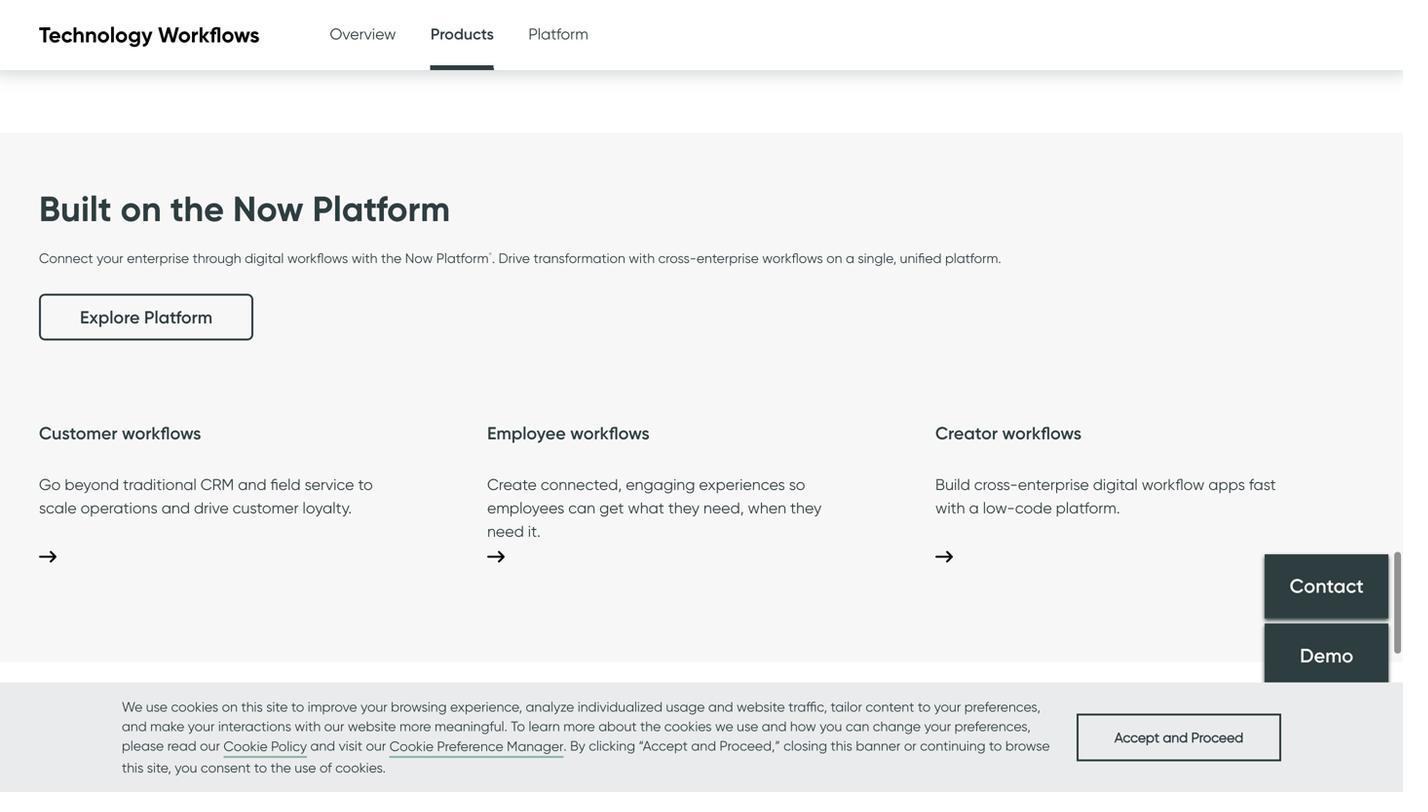 Task type: describe. For each thing, give the bounding box(es) containing it.
clicking
[[589, 738, 635, 754]]

products link
[[431, 0, 494, 73]]

with inside build cross-enterprise digital workflow apps fast with a low-code platform.
[[936, 499, 965, 518]]

content
[[866, 699, 915, 715]]

we
[[715, 718, 734, 735]]

and inside button
[[1163, 729, 1188, 746]]

1 vertical spatial on
[[827, 250, 843, 267]]

0 vertical spatial preferences,
[[965, 699, 1041, 715]]

digital inside build cross-enterprise digital workflow apps fast with a low-code platform.
[[1093, 475, 1138, 494]]

meaningful.
[[435, 718, 508, 735]]

how
[[790, 718, 816, 735]]

latest
[[601, 710, 662, 739]]

1 they from the left
[[668, 499, 700, 518]]

creator
[[936, 423, 998, 444]]

interactions
[[218, 718, 291, 735]]

usage
[[666, 699, 705, 715]]

get
[[599, 499, 624, 518]]

drive
[[194, 499, 229, 518]]

workflows
[[158, 22, 260, 48]]

crm
[[201, 475, 234, 494]]

experiences
[[699, 475, 785, 494]]

overview link
[[330, 0, 396, 68]]

. by clicking "accept and proceed," closing this banner or continuing to browse this site, you consent to the use of cookies.
[[122, 738, 1050, 776]]

we
[[122, 699, 143, 715]]

to up change
[[918, 699, 931, 715]]

service
[[305, 475, 354, 494]]

accept and proceed
[[1115, 729, 1244, 746]]

so
[[789, 475, 806, 494]]

the inside the we use cookies on this site to improve your browsing experience, analyze individualized usage and website traffic, tailor content to your preferences, and make your interactions with our website more meaningful. to learn more about the cookies we use and how you can change your preferences, please read our
[[640, 718, 661, 735]]

to down cookie policy link
[[254, 760, 267, 776]]

enterprise for connect
[[127, 250, 189, 267]]

traffic,
[[789, 699, 827, 715]]

single,
[[858, 250, 897, 267]]

policy
[[271, 738, 307, 755]]

proceed,"
[[720, 738, 780, 754]]

contact link
[[1265, 555, 1389, 619]]

site,
[[147, 760, 171, 776]]

1 vertical spatial website
[[348, 718, 396, 735]]

0 horizontal spatial our
[[200, 738, 220, 754]]

browsing
[[391, 699, 447, 715]]

platform link
[[529, 0, 588, 68]]

customer workflows
[[39, 423, 201, 444]]

it.
[[528, 522, 541, 541]]

create
[[487, 475, 537, 494]]

need,
[[704, 499, 744, 518]]

change
[[873, 718, 921, 735]]

Email text field
[[452, 763, 818, 792]]

apps
[[1209, 475, 1246, 494]]

technology
[[39, 22, 153, 48]]

demo link
[[1265, 624, 1389, 688]]

our inside the cookie policy and visit our cookie preference manager
[[366, 738, 386, 754]]

on inside the we use cookies on this site to improve your browsing experience, analyze individualized usage and website traffic, tailor content to your preferences, and make your interactions with our website more meaningful. to learn more about the cookies we use and how you can change your preferences, please read our
[[222, 699, 238, 715]]

1 cookie from the left
[[224, 738, 268, 755]]

by
[[570, 738, 586, 754]]

customer
[[39, 423, 117, 444]]

build
[[936, 475, 971, 494]]

this inside the we use cookies on this site to improve your browsing experience, analyze individualized usage and website traffic, tailor content to your preferences, and make your interactions with our website more meaningful. to learn more about the cookies we use and how you can change your preferences, please read our
[[241, 699, 263, 715]]

drive
[[499, 250, 530, 267]]

learn
[[529, 718, 560, 735]]

low-
[[983, 499, 1015, 518]]

and inside . by clicking "accept and proceed," closing this banner or continuing to browse this site, you consent to the use of cookies.
[[691, 738, 716, 754]]

site
[[266, 699, 288, 715]]

1 vertical spatial this
[[831, 738, 853, 754]]

of
[[320, 760, 332, 776]]

®
[[489, 252, 492, 257]]

accept
[[1115, 729, 1160, 746]]

"accept
[[639, 738, 688, 754]]

contact
[[1290, 574, 1364, 598]]

you inside . by clicking "accept and proceed," closing this banner or continuing to browse this site, you consent to the use of cookies.
[[175, 760, 197, 776]]

to inside go beyond traditional crm and field service to scale operations and drive customer loyalty.
[[358, 475, 373, 494]]

what
[[628, 499, 665, 518]]

can inside the we use cookies on this site to improve your browsing experience, analyze individualized usage and website traffic, tailor content to your preferences, and make your interactions with our website more meaningful. to learn more about the cookies we use and how you can change your preferences, please read our
[[846, 718, 870, 735]]

. inside . by clicking "accept and proceed," closing this banner or continuing to browse this site, you consent to the use of cookies.
[[564, 738, 567, 754]]

code
[[1015, 499, 1052, 518]]

1 vertical spatial preferences,
[[955, 718, 1031, 735]]

individualized
[[578, 699, 663, 715]]

1 horizontal spatial enterprise
[[697, 250, 759, 267]]

proceed
[[1192, 729, 1244, 746]]

cookies.
[[335, 760, 386, 776]]

workflows for employee workflows
[[570, 423, 650, 444]]

0 vertical spatial cross-
[[658, 250, 697, 267]]

1 horizontal spatial our
[[324, 718, 344, 735]]

2 they from the left
[[790, 499, 822, 518]]

cross- inside build cross-enterprise digital workflow apps fast with a low-code platform.
[[974, 475, 1018, 494]]

enterprise for build
[[1018, 475, 1089, 494]]

make
[[150, 718, 184, 735]]

get
[[513, 710, 553, 739]]

or
[[904, 738, 917, 754]]

tailor
[[831, 699, 862, 715]]

unified
[[900, 250, 942, 267]]

built
[[39, 187, 112, 231]]

0 vertical spatial now
[[233, 187, 304, 231]]

0 vertical spatial .
[[492, 250, 495, 267]]

go beyond traditional crm and field service to scale operations and drive customer loyalty.
[[39, 475, 373, 518]]

products
[[431, 24, 494, 43]]

cookie policy and visit our cookie preference manager
[[224, 738, 564, 755]]

0 horizontal spatial on
[[120, 187, 162, 231]]

employee workflows
[[487, 423, 650, 444]]

accept and proceed button
[[1077, 714, 1282, 761]]

use inside . by clicking "accept and proceed," closing this banner or continuing to browse this site, you consent to the use of cookies.
[[295, 760, 316, 776]]

can inside the create connected, engaging experiences so employees can get what they need, when they need it.
[[568, 499, 596, 518]]

read
[[167, 738, 197, 754]]

0 horizontal spatial this
[[122, 760, 144, 776]]



Task type: vqa. For each thing, say whether or not it's contained in the screenshot.


Task type: locate. For each thing, give the bounding box(es) containing it.
creator workflows
[[936, 423, 1082, 444]]

1 horizontal spatial can
[[846, 718, 870, 735]]

on right built at the left
[[120, 187, 162, 231]]

2 vertical spatial use
[[295, 760, 316, 776]]

0 vertical spatial you
[[820, 718, 842, 735]]

to right site
[[291, 699, 304, 715]]

1 horizontal spatial a
[[969, 499, 979, 518]]

1 horizontal spatial platform.
[[1056, 499, 1120, 518]]

cookie policy link
[[224, 737, 307, 758]]

connected,
[[541, 475, 622, 494]]

1 horizontal spatial digital
[[1093, 475, 1138, 494]]

0 horizontal spatial a
[[846, 250, 855, 267]]

demo
[[1300, 644, 1354, 668]]

the inside . by clicking "accept and proceed," closing this banner or continuing to browse this site, you consent to the use of cookies.
[[271, 760, 291, 776]]

0 horizontal spatial enterprise
[[127, 250, 189, 267]]

our
[[324, 718, 344, 735], [200, 738, 220, 754], [366, 738, 386, 754]]

website up visit at the left of the page
[[348, 718, 396, 735]]

workflows for creator workflows
[[1002, 423, 1082, 444]]

about
[[599, 718, 637, 735]]

2 horizontal spatial use
[[737, 718, 759, 735]]

1 horizontal spatial cookie
[[390, 738, 434, 755]]

0 horizontal spatial now
[[233, 187, 304, 231]]

use up make
[[146, 699, 168, 715]]

1 horizontal spatial now
[[405, 250, 433, 267]]

2 vertical spatial on
[[222, 699, 238, 715]]

cookie down the browsing
[[390, 738, 434, 755]]

1 vertical spatial you
[[175, 760, 197, 776]]

more up by at bottom
[[564, 718, 595, 735]]

1 vertical spatial cookies
[[665, 718, 712, 735]]

and
[[238, 475, 267, 494], [162, 499, 190, 518], [708, 699, 733, 715], [122, 718, 147, 735], [762, 718, 787, 735], [1163, 729, 1188, 746], [310, 738, 335, 754], [691, 738, 716, 754]]

go
[[39, 475, 61, 494]]

workflows up code
[[1002, 423, 1082, 444]]

connect your enterprise through digital workflows with the now platform ® . drive transformation with cross-enterprise workflows on a single, unified platform.
[[39, 250, 1002, 267]]

enterprise
[[127, 250, 189, 267], [697, 250, 759, 267], [1018, 475, 1089, 494]]

platform. right code
[[1056, 499, 1120, 518]]

0 horizontal spatial cross-
[[658, 250, 697, 267]]

on
[[120, 187, 162, 231], [827, 250, 843, 267], [222, 699, 238, 715]]

0 horizontal spatial use
[[146, 699, 168, 715]]

1 horizontal spatial cookies
[[665, 718, 712, 735]]

cross-
[[658, 250, 697, 267], [974, 475, 1018, 494]]

servicenow
[[668, 710, 795, 739]]

transformation
[[534, 250, 626, 267]]

a left low-
[[969, 499, 979, 518]]

to right service
[[358, 475, 373, 494]]

preferences,
[[965, 699, 1041, 715], [955, 718, 1031, 735]]

visit
[[339, 738, 363, 754]]

0 vertical spatial a
[[846, 250, 855, 267]]

2 cookie from the left
[[390, 738, 434, 755]]

1 more from the left
[[400, 718, 431, 735]]

0 vertical spatial can
[[568, 499, 596, 518]]

to left the browse
[[989, 738, 1002, 754]]

more
[[400, 718, 431, 735], [564, 718, 595, 735]]

1 horizontal spatial use
[[295, 760, 316, 776]]

1 vertical spatial a
[[969, 499, 979, 518]]

0 horizontal spatial more
[[400, 718, 431, 735]]

platform
[[529, 24, 588, 43], [312, 187, 450, 231], [436, 250, 489, 267], [144, 307, 213, 328]]

manager
[[507, 738, 564, 755]]

improve
[[308, 699, 357, 715]]

use
[[146, 699, 168, 715], [737, 718, 759, 735], [295, 760, 316, 776]]

0 horizontal spatial platform.
[[945, 250, 1002, 267]]

platform. inside build cross-enterprise digital workflow apps fast with a low-code platform.
[[1056, 499, 1120, 518]]

cookie down 'interactions'
[[224, 738, 268, 755]]

operations
[[80, 499, 158, 518]]

analyze
[[526, 699, 574, 715]]

2 vertical spatial this
[[122, 760, 144, 776]]

now
[[233, 187, 304, 231], [405, 250, 433, 267]]

1 horizontal spatial .
[[564, 738, 567, 754]]

our down improve
[[324, 718, 344, 735]]

customer
[[233, 499, 299, 518]]

1 vertical spatial .
[[564, 738, 567, 754]]

1 horizontal spatial website
[[737, 699, 785, 715]]

with
[[352, 250, 378, 267], [629, 250, 655, 267], [936, 499, 965, 518], [295, 718, 321, 735]]

the
[[170, 187, 224, 231], [381, 250, 402, 267], [559, 710, 595, 739], [640, 718, 661, 735], [271, 760, 291, 776]]

1 horizontal spatial they
[[790, 499, 822, 518]]

your
[[97, 250, 123, 267], [361, 699, 388, 715], [934, 699, 961, 715], [188, 718, 215, 735], [925, 718, 951, 735]]

0 horizontal spatial they
[[668, 499, 700, 518]]

workflows down the built on the now platform
[[287, 250, 348, 267]]

0 horizontal spatial digital
[[245, 250, 284, 267]]

browse
[[1006, 738, 1050, 754]]

closing
[[784, 738, 828, 754]]

0 vertical spatial this
[[241, 699, 263, 715]]

cookies
[[171, 699, 218, 715], [665, 718, 712, 735]]

through
[[193, 250, 241, 267]]

explore platform link
[[39, 294, 253, 341]]

. left drive
[[492, 250, 495, 267]]

beyond
[[65, 475, 119, 494]]

they down 'so'
[[790, 499, 822, 518]]

0 vertical spatial cookies
[[171, 699, 218, 715]]

digital
[[245, 250, 284, 267], [1093, 475, 1138, 494]]

0 horizontal spatial can
[[568, 499, 596, 518]]

traditional
[[123, 475, 197, 494]]

2 more from the left
[[564, 718, 595, 735]]

employees
[[487, 499, 565, 518]]

to
[[511, 718, 525, 735]]

0 vertical spatial website
[[737, 699, 785, 715]]

you inside the we use cookies on this site to improve your browsing experience, analyze individualized usage and website traffic, tailor content to your preferences, and make your interactions with our website more meaningful. to learn more about the cookies we use and how you can change your preferences, please read our
[[820, 718, 842, 735]]

0 vertical spatial use
[[146, 699, 168, 715]]

updates
[[801, 710, 891, 739]]

2 horizontal spatial on
[[827, 250, 843, 267]]

1 vertical spatial now
[[405, 250, 433, 267]]

you down tailor
[[820, 718, 842, 735]]

our right visit at the left of the page
[[366, 738, 386, 754]]

to
[[358, 475, 373, 494], [291, 699, 304, 715], [918, 699, 931, 715], [989, 738, 1002, 754], [254, 760, 267, 776]]

0 vertical spatial on
[[120, 187, 162, 231]]

on left single,
[[827, 250, 843, 267]]

continuing
[[920, 738, 986, 754]]

get the latest servicenow updates
[[513, 710, 891, 739]]

now up through
[[233, 187, 304, 231]]

workflows left single,
[[762, 250, 823, 267]]

1 vertical spatial digital
[[1093, 475, 1138, 494]]

fast
[[1249, 475, 1276, 494]]

a inside build cross-enterprise digital workflow apps fast with a low-code platform.
[[969, 499, 979, 518]]

this up 'interactions'
[[241, 699, 263, 715]]

can down tailor
[[846, 718, 870, 735]]

website up proceed,"
[[737, 699, 785, 715]]

please
[[122, 738, 164, 754]]

you down read
[[175, 760, 197, 776]]

1 vertical spatial platform.
[[1056, 499, 1120, 518]]

loyalty.
[[303, 499, 352, 518]]

1 vertical spatial use
[[737, 718, 759, 735]]

0 vertical spatial platform.
[[945, 250, 1002, 267]]

0 horizontal spatial .
[[492, 250, 495, 267]]

0 horizontal spatial cookies
[[171, 699, 218, 715]]

they down engaging
[[668, 499, 700, 518]]

cookies up make
[[171, 699, 218, 715]]

digital right through
[[245, 250, 284, 267]]

employee
[[487, 423, 566, 444]]

workflows up traditional
[[122, 423, 201, 444]]

platform.
[[945, 250, 1002, 267], [1056, 499, 1120, 518]]

this right closing
[[831, 738, 853, 754]]

more down the browsing
[[400, 718, 431, 735]]

on up 'interactions'
[[222, 699, 238, 715]]

with inside the we use cookies on this site to improve your browsing experience, analyze individualized usage and website traffic, tailor content to your preferences, and make your interactions with our website more meaningful. to learn more about the cookies we use and how you can change your preferences, please read our
[[295, 718, 321, 735]]

1 horizontal spatial you
[[820, 718, 842, 735]]

. left by at bottom
[[564, 738, 567, 754]]

now left the ®
[[405, 250, 433, 267]]

banner
[[856, 738, 901, 754]]

our up consent
[[200, 738, 220, 754]]

when
[[748, 499, 787, 518]]

cookie preference manager link
[[390, 737, 564, 758]]

workflows up the connected,
[[570, 423, 650, 444]]

this down please
[[122, 760, 144, 776]]

use up proceed,"
[[737, 718, 759, 735]]

preference
[[437, 738, 504, 755]]

enterprise inside build cross-enterprise digital workflow apps fast with a low-code platform.
[[1018, 475, 1089, 494]]

0 horizontal spatial you
[[175, 760, 197, 776]]

workflows for customer workflows
[[122, 423, 201, 444]]

2 horizontal spatial enterprise
[[1018, 475, 1089, 494]]

1 horizontal spatial cross-
[[974, 475, 1018, 494]]

2 horizontal spatial our
[[366, 738, 386, 754]]

0 horizontal spatial cookie
[[224, 738, 268, 755]]

use left "of"
[[295, 760, 316, 776]]

build cross-enterprise digital workflow apps fast with a low-code platform.
[[936, 475, 1276, 518]]

consent
[[201, 760, 251, 776]]

technology workflows
[[39, 22, 260, 48]]

1 horizontal spatial on
[[222, 699, 238, 715]]

explore platform
[[80, 307, 213, 328]]

digital left workflow
[[1093, 475, 1138, 494]]

a left single,
[[846, 250, 855, 267]]

1 vertical spatial cross-
[[974, 475, 1018, 494]]

2 horizontal spatial this
[[831, 738, 853, 754]]

0 vertical spatial digital
[[245, 250, 284, 267]]

0 horizontal spatial website
[[348, 718, 396, 735]]

overview
[[330, 24, 396, 43]]

1 horizontal spatial more
[[564, 718, 595, 735]]

can down the connected,
[[568, 499, 596, 518]]

field
[[270, 475, 301, 494]]

1 horizontal spatial this
[[241, 699, 263, 715]]

and inside the cookie policy and visit our cookie preference manager
[[310, 738, 335, 754]]

platform. right the unified
[[945, 250, 1002, 267]]

explore
[[80, 307, 140, 328]]

workflow
[[1142, 475, 1205, 494]]

experience,
[[450, 699, 522, 715]]

1 vertical spatial can
[[846, 718, 870, 735]]

cookies down usage
[[665, 718, 712, 735]]

this
[[241, 699, 263, 715], [831, 738, 853, 754], [122, 760, 144, 776]]

website
[[737, 699, 785, 715], [348, 718, 396, 735]]

connect
[[39, 250, 93, 267]]



